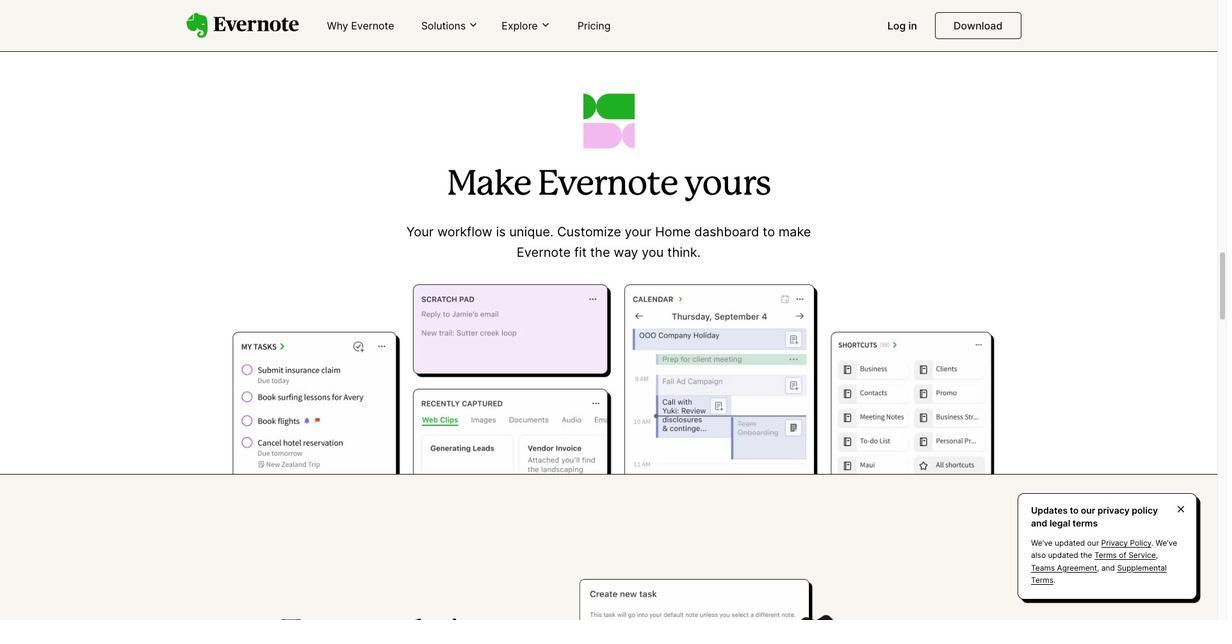 Task type: locate. For each thing, give the bounding box(es) containing it.
our
[[1082, 505, 1096, 516], [1088, 538, 1100, 548]]

policy
[[1132, 505, 1159, 516]]

tasks screen image
[[576, 552, 937, 620]]

explore
[[502, 19, 538, 32]]

0 vertical spatial and
[[1032, 518, 1048, 528]]

flexible icon image
[[581, 93, 637, 149]]

and down updates
[[1032, 518, 1048, 528]]

0 horizontal spatial the
[[591, 245, 610, 260]]

1 vertical spatial and
[[1102, 563, 1116, 573]]

evernote for why
[[351, 19, 394, 32]]

1 horizontal spatial and
[[1102, 563, 1116, 573]]

privacy policy link
[[1102, 538, 1152, 548]]

our for privacy
[[1082, 505, 1096, 516]]

0 vertical spatial terms
[[1095, 551, 1117, 560]]

terms inside supplemental terms
[[1032, 575, 1054, 585]]

. up service
[[1152, 538, 1154, 548]]

updated down legal
[[1055, 538, 1086, 548]]

terms down privacy at the bottom of the page
[[1095, 551, 1117, 560]]

policy
[[1131, 538, 1152, 548]]

and
[[1032, 518, 1048, 528], [1102, 563, 1116, 573]]

0 horizontal spatial terms
[[1032, 575, 1054, 585]]

1 horizontal spatial the
[[1081, 551, 1093, 560]]

1 horizontal spatial ,
[[1156, 551, 1159, 560]]

the
[[591, 245, 610, 260], [1081, 551, 1093, 560]]

0 horizontal spatial to
[[763, 224, 775, 240]]

to
[[763, 224, 775, 240], [1070, 505, 1079, 516]]

make evernote yours
[[447, 169, 771, 201]]

2 we've from the left
[[1156, 538, 1178, 548]]

of
[[1120, 551, 1127, 560]]

make
[[779, 224, 812, 240]]

in
[[909, 19, 918, 32]]

1 vertical spatial updated
[[1049, 551, 1079, 560]]

.
[[1152, 538, 1154, 548], [1054, 575, 1056, 585]]

our up terms of service , teams agreement , and
[[1088, 538, 1100, 548]]

0 horizontal spatial ,
[[1098, 563, 1100, 573]]

the inside '. we've also updated the'
[[1081, 551, 1093, 560]]

0 horizontal spatial and
[[1032, 518, 1048, 528]]

we've updated our privacy policy
[[1032, 538, 1152, 548]]

yours
[[685, 169, 771, 201]]

evernote down 'unique.'
[[517, 245, 571, 260]]

why evernote link
[[319, 14, 402, 38]]

think.
[[668, 245, 701, 260]]

0 vertical spatial evernote
[[351, 19, 394, 32]]

1 vertical spatial .
[[1054, 575, 1056, 585]]

1 vertical spatial to
[[1070, 505, 1079, 516]]

our up 'terms'
[[1082, 505, 1096, 516]]

agreement
[[1058, 563, 1098, 573]]

,
[[1156, 551, 1159, 560], [1098, 563, 1100, 573]]

0 horizontal spatial we've
[[1032, 538, 1053, 548]]

2 vertical spatial evernote
[[517, 245, 571, 260]]

evernote
[[351, 19, 394, 32], [538, 169, 678, 201], [517, 245, 571, 260]]

. for .
[[1054, 575, 1056, 585]]

why evernote
[[327, 19, 394, 32]]

0 vertical spatial our
[[1082, 505, 1096, 516]]

0 vertical spatial the
[[591, 245, 610, 260]]

terms
[[1095, 551, 1117, 560], [1032, 575, 1054, 585]]

we've
[[1032, 538, 1053, 548], [1156, 538, 1178, 548]]

1 vertical spatial ,
[[1098, 563, 1100, 573]]

our inside updates to our privacy policy and legal terms
[[1082, 505, 1096, 516]]

pricing
[[578, 19, 611, 32]]

1 horizontal spatial .
[[1152, 538, 1154, 548]]

we've right policy at the right of the page
[[1156, 538, 1178, 548]]

terms inside terms of service , teams agreement , and
[[1095, 551, 1117, 560]]

evernote inside your workflow is unique. customize your home dashboard to make evernote fit the way you think.
[[517, 245, 571, 260]]

to left 'make'
[[763, 224, 775, 240]]

evernote right why
[[351, 19, 394, 32]]

0 vertical spatial .
[[1152, 538, 1154, 548]]

and down '. we've also updated the'
[[1102, 563, 1116, 573]]

updated
[[1055, 538, 1086, 548], [1049, 551, 1079, 560]]

1 vertical spatial our
[[1088, 538, 1100, 548]]

your
[[407, 224, 434, 240]]

1 vertical spatial the
[[1081, 551, 1093, 560]]

to up 'terms'
[[1070, 505, 1079, 516]]

evernote for make
[[538, 169, 678, 201]]

solutions
[[421, 19, 466, 32]]

log
[[888, 19, 906, 32]]

, down '. we've also updated the'
[[1098, 563, 1100, 573]]

to inside your workflow is unique. customize your home dashboard to make evernote fit the way you think.
[[763, 224, 775, 240]]

updated up teams agreement link
[[1049, 551, 1079, 560]]

0 vertical spatial to
[[763, 224, 775, 240]]

explore button
[[498, 18, 555, 33]]

the right fit
[[591, 245, 610, 260]]

we've inside '. we've also updated the'
[[1156, 538, 1178, 548]]

1 horizontal spatial to
[[1070, 505, 1079, 516]]

the down we've updated our privacy policy
[[1081, 551, 1093, 560]]

, up supplemental
[[1156, 551, 1159, 560]]

0 horizontal spatial .
[[1054, 575, 1056, 585]]

. inside '. we've also updated the'
[[1152, 538, 1154, 548]]

terms down teams
[[1032, 575, 1054, 585]]

pricing link
[[570, 14, 619, 38]]

our for privacy
[[1088, 538, 1100, 548]]

service
[[1129, 551, 1156, 560]]

we've up also
[[1032, 538, 1053, 548]]

evernote up 'customize'
[[538, 169, 678, 201]]

1 horizontal spatial terms
[[1095, 551, 1117, 560]]

workflow
[[438, 224, 493, 240]]

1 vertical spatial evernote
[[538, 169, 678, 201]]

download
[[954, 19, 1003, 32]]

1 vertical spatial terms
[[1032, 575, 1054, 585]]

. down teams agreement link
[[1054, 575, 1056, 585]]

the inside your workflow is unique. customize your home dashboard to make evernote fit the way you think.
[[591, 245, 610, 260]]

0 vertical spatial updated
[[1055, 538, 1086, 548]]

1 horizontal spatial we've
[[1156, 538, 1178, 548]]



Task type: describe. For each thing, give the bounding box(es) containing it.
your
[[625, 224, 652, 240]]

you
[[642, 245, 664, 260]]

way
[[614, 245, 639, 260]]

. we've also updated the
[[1032, 538, 1178, 560]]

download link
[[936, 12, 1022, 39]]

also
[[1032, 551, 1046, 560]]

personalize screen image
[[186, 263, 1032, 474]]

and inside terms of service , teams agreement , and
[[1102, 563, 1116, 573]]

why
[[327, 19, 348, 32]]

privacy
[[1102, 538, 1128, 548]]

to inside updates to our privacy policy and legal terms
[[1070, 505, 1079, 516]]

updates
[[1032, 505, 1068, 516]]

terms of service , teams agreement , and
[[1032, 551, 1159, 573]]

customize
[[557, 224, 622, 240]]

unique.
[[510, 224, 554, 240]]

home
[[655, 224, 691, 240]]

terms of service link
[[1095, 551, 1156, 560]]

0 vertical spatial ,
[[1156, 551, 1159, 560]]

log in
[[888, 19, 918, 32]]

terms
[[1073, 518, 1098, 528]]

make
[[447, 169, 531, 201]]

fit
[[575, 245, 587, 260]]

1 we've from the left
[[1032, 538, 1053, 548]]

teams
[[1032, 563, 1056, 573]]

updated inside '. we've also updated the'
[[1049, 551, 1079, 560]]

is
[[496, 224, 506, 240]]

teams agreement link
[[1032, 563, 1098, 573]]

log in link
[[880, 14, 925, 38]]

privacy
[[1098, 505, 1130, 516]]

evernote logo image
[[186, 13, 299, 38]]

supplemental terms
[[1032, 563, 1167, 585]]

updates to our privacy policy and legal terms
[[1032, 505, 1159, 528]]

legal
[[1050, 518, 1071, 528]]

your workflow is unique. customize your home dashboard to make evernote fit the way you think.
[[407, 224, 812, 260]]

. for . we've also updated the
[[1152, 538, 1154, 548]]

solutions button
[[418, 18, 483, 33]]

supplemental terms link
[[1032, 563, 1167, 585]]

dashboard
[[695, 224, 760, 240]]

and inside updates to our privacy policy and legal terms
[[1032, 518, 1048, 528]]

supplemental
[[1118, 563, 1167, 573]]



Task type: vqa. For each thing, say whether or not it's contained in the screenshot.
More related to 1st Read More link from the bottom
no



